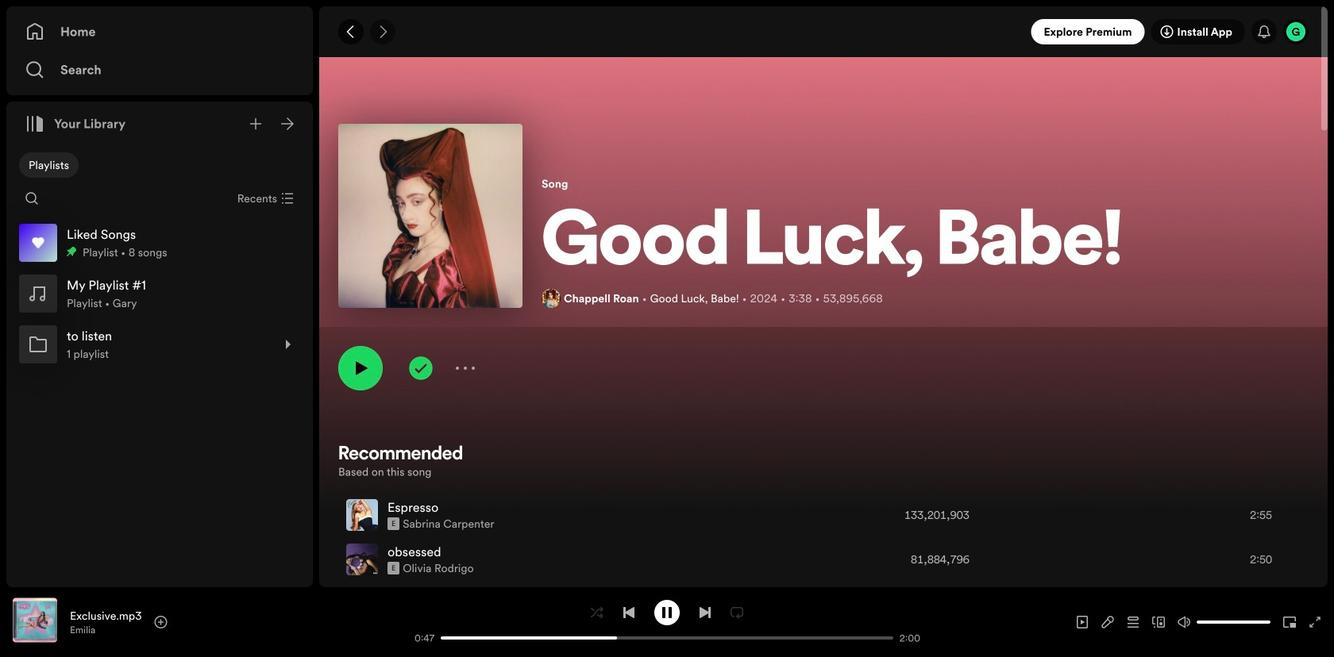 Task type: vqa. For each thing, say whether or not it's contained in the screenshot.
player controls element
yes



Task type: describe. For each thing, give the bounding box(es) containing it.
pause image
[[661, 607, 674, 620]]

previous image
[[623, 607, 636, 620]]

now playing: exclusive.mp3 by emilia footer
[[13, 599, 403, 647]]

disable repeat image
[[731, 607, 744, 620]]

2 explicit element from the top
[[388, 563, 400, 575]]

go forward image
[[377, 25, 389, 38]]

search in your library image
[[25, 192, 38, 205]]

1 group from the top
[[13, 218, 307, 269]]

now playing view image
[[37, 606, 50, 618]]

player controls element
[[165, 601, 932, 645]]

3 group from the top
[[13, 319, 307, 370]]

main element
[[6, 6, 313, 588]]

1 explicit element from the top
[[388, 518, 400, 531]]

Recents, List view field
[[225, 186, 304, 211]]

enable shuffle image
[[591, 607, 604, 620]]

chappell roan image
[[542, 289, 561, 308]]



Task type: locate. For each thing, give the bounding box(es) containing it.
0 vertical spatial explicit element
[[388, 518, 400, 531]]

volume high image
[[1178, 617, 1191, 629]]

group
[[13, 218, 307, 269], [13, 269, 307, 319], [13, 319, 307, 370]]

next image
[[699, 607, 712, 620]]

cell
[[346, 494, 877, 537], [346, 539, 877, 582], [353, 583, 877, 626], [890, 583, 1152, 626], [1164, 583, 1295, 626]]

1 vertical spatial explicit element
[[388, 563, 400, 575]]

good luck, babe! image
[[339, 124, 523, 308]]

explicit element
[[388, 518, 400, 531], [388, 563, 400, 575]]

what's new image
[[1259, 25, 1271, 38]]

none checkbox inside main element
[[19, 153, 79, 178]]

2 group from the top
[[13, 269, 307, 319]]

None checkbox
[[19, 153, 79, 178]]

Disable repeat checkbox
[[725, 601, 750, 626]]

None search field
[[19, 186, 44, 211]]

go back image
[[345, 25, 358, 38]]

connect to a device image
[[1153, 617, 1166, 629]]

top bar and user menu element
[[319, 6, 1329, 57]]

none search field inside main element
[[19, 186, 44, 211]]



